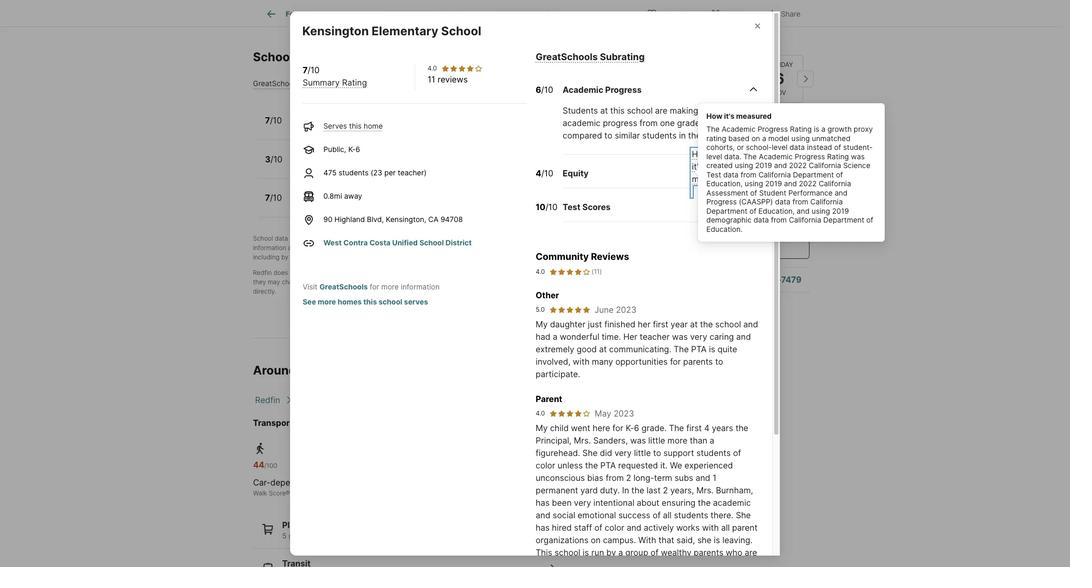 Task type: vqa. For each thing, say whether or not it's contained in the screenshot.
the included
no



Task type: locate. For each thing, give the bounding box(es) containing it.
4 up 10
[[536, 168, 541, 179]]

tours
[[733, 187, 749, 195]]

school
[[442, 24, 482, 38], [391, 111, 419, 121], [399, 149, 427, 160], [383, 188, 411, 198], [253, 235, 273, 242], [419, 238, 444, 247], [416, 269, 436, 277]]

serves
[[404, 297, 428, 306]]

eligibility,
[[503, 278, 531, 286]]

0 vertical spatial first
[[337, 244, 348, 252]]

staff
[[574, 523, 592, 533]]

has
[[536, 498, 550, 508], [536, 523, 550, 533]]

department
[[793, 170, 834, 179], [707, 206, 748, 215], [824, 215, 865, 224]]

1 vertical spatial first
[[653, 319, 669, 330]]

to inside my child went here for k-6 grade. the first 4 years the principal, mrs. sanders, was little more than a figurehead. she did very little to support students of color unless the pta requested it. we experienced unconscious bias from 2 long-term subs and 1 permanent yard duty. in the last 2 years, mrs. burnham, has been very intentional about ensuring the academic and social emotional success of all students there. she has hired staff of color and actively works with all parent organizations on campus. with that said, she is leaving. this school is run by a group of wealthy parents who are only interested in the concept of black lives
[[653, 448, 661, 458]]

1 vertical spatial last
[[647, 485, 661, 496]]

0 horizontal spatial all
[[663, 510, 672, 521]]

1 horizontal spatial schools
[[545, 9, 574, 18]]

first inside "first step, and conduct their own investigation to determine their desired schools or school districts, including by contacting and visiting the schools themselves."
[[337, 244, 348, 252]]

pta down did at the right bottom of the page
[[600, 460, 616, 471]]

2 horizontal spatial or
[[737, 143, 744, 152]]

1 horizontal spatial was
[[672, 332, 688, 342]]

tab list containing feed
[[253, 0, 594, 26]]

0 vertical spatial test
[[707, 170, 721, 179]]

and down success
[[627, 523, 642, 533]]

2 vertical spatial by
[[607, 548, 616, 558]]

0 horizontal spatial last
[[647, 485, 661, 496]]

the
[[707, 125, 720, 133], [744, 152, 757, 161], [674, 344, 689, 354], [669, 423, 684, 433]]

2 vertical spatial 7
[[265, 193, 270, 203]]

serves inside kensington elementary school "dialog"
[[323, 121, 347, 130]]

kensington inside "dialog"
[[303, 24, 369, 38]]

schools inside tab
[[545, 9, 574, 18]]

0 horizontal spatial nov
[[722, 89, 735, 97]]

test inside 'dropdown button'
[[563, 202, 581, 212]]

rating 4.0 out of 5 element for may 2023
[[549, 409, 591, 418]]

0 vertical spatial academic
[[563, 85, 603, 95]]

by right run
[[607, 548, 616, 558]]

the down year at bottom
[[674, 344, 689, 354]]

themselves.
[[394, 253, 430, 261]]

was inside the how it's measured the academic progress rating is a growth proxy rating based on a model using unmatched cohorts, or school-level data instead of student- level data. the academic progress rating was created using 2019 and 2022 california science test data from california department of education, using 2019 and 2022 california assessment of student performance and progress (caaspp) data from california department of education, and using 2019 demographic data from california department of education.
[[851, 152, 865, 161]]

0 horizontal spatial tour
[[668, 123, 681, 131]]

be
[[542, 269, 549, 277], [384, 278, 391, 286]]

school up caring
[[715, 319, 741, 330]]

0 vertical spatial mrs.
[[574, 435, 591, 446]]

2 horizontal spatial by
[[607, 548, 616, 558]]

0 horizontal spatial pta
[[600, 460, 616, 471]]

property details
[[383, 9, 438, 18]]

groceries,
[[289, 531, 323, 540]]

rating 4.0 out of 5 element up child
[[549, 409, 591, 418]]

is left provided
[[290, 235, 294, 242]]

2 vertical spatial 4.0
[[536, 409, 545, 417]]

elementary up serves this home link
[[342, 111, 389, 121]]

west contra costa unified school district link
[[323, 238, 472, 247]]

my up principal,
[[536, 423, 548, 433]]

4.0 up the contact
[[536, 268, 545, 276]]

2 nov from the left
[[773, 89, 786, 97]]

feed
[[286, 9, 303, 18]]

nov inside button
[[722, 89, 735, 97]]

as right ratings
[[323, 244, 330, 252]]

k- down serves this home link
[[348, 145, 356, 154]]

was down student-
[[851, 152, 865, 161]]

2023 up finished
[[616, 305, 637, 315]]

restaurants,
[[335, 531, 376, 540]]

0 vertical spatial parents
[[683, 357, 713, 367]]

serves inside el cerrito senior high school public, 9-12 • serves this home • 0.6mi
[[343, 200, 367, 208]]

to inside "first step, and conduct their own investigation to determine their desired schools or school districts, including by contacting and visiting the schools themselves."
[[473, 244, 479, 252]]

test down created at the right of page
[[707, 170, 721, 179]]

or right endorse
[[327, 269, 333, 277]]

last up about
[[647, 485, 661, 496]]

transportation near 7621 terrace dr
[[253, 418, 400, 428]]

use
[[567, 235, 578, 242]]

academic inside my child went here for k-6 grade. the first 4 years the principal, mrs. sanders, was little more than a figurehead. she did very little to support students of color unless the pta requested it. we experienced unconscious bias from 2 long-term subs and 1 permanent yard duty. in the last 2 years, mrs. burnham, has been very intentional about ensuring the academic and social emotional success of all students there. she has hired staff of color and actively works with all parent organizations on campus. with that said, she is leaving. this school is run by a group of wealthy parents who are only interested in the concept of black lives
[[713, 498, 751, 508]]

school-
[[746, 143, 772, 152]]

1 horizontal spatial nov
[[773, 89, 786, 97]]

1 vertical spatial pta
[[600, 460, 616, 471]]

academic up students
[[563, 85, 603, 95]]

0 vertical spatial on
[[752, 134, 760, 142]]

measured up via
[[736, 111, 772, 120]]

was inside my daughter just finished her first year at the school and had a wonderful time. her teacher was very caring and extremely good at communicating. the pta is quite involved, with many opportunities for parents to participate.
[[672, 332, 688, 342]]

2 tour from the left
[[742, 123, 756, 131]]

parents
[[683, 357, 713, 367], [694, 548, 724, 558]]

pta inside my child went here for k-6 grade. the first 4 years the principal, mrs. sanders, was little more than a figurehead. she did very little to support students of color unless the pta requested it. we experienced unconscious bias from 2 long-term subs and 1 permanent yard duty. in the last 2 years, mrs. burnham, has been very intentional about ensuring the academic and social emotional success of all students there. she has hired staff of color and actively works with all parent organizations on campus. with that said, she is leaving. this school is run by a group of wealthy parents who are only interested in the concept of black lives
[[600, 460, 616, 471]]

led
[[713, 187, 722, 195]]

0 horizontal spatial as
[[323, 244, 330, 252]]

is left quite
[[709, 344, 715, 354]]

measured inside the how it's measured the academic progress rating is a growth proxy rating based on a model using unmatched cohorts, or school-level data instead of student- level data. the academic progress rating was created using 2019 and 2022 california science test data from california department of education, using 2019 and 2022 california assessment of student performance and progress (caaspp) data from california department of education, and using 2019 demographic data from california department of education.
[[736, 111, 772, 120]]

Nov button
[[705, 55, 752, 103]]

academic down 'burnham,'
[[713, 498, 751, 508]]

about
[[637, 498, 660, 508]]

/10 inside 7 /10 summary rating
[[308, 65, 320, 75]]

44 /100
[[253, 460, 277, 470]]

how inside the how it's measured the academic progress rating is a growth proxy rating based on a model using unmatched cohorts, or school-level data instead of student- level data. the academic progress rating was created using 2019 and 2022 california science test data from california department of education, using 2019 and 2022 california assessment of student performance and progress (caaspp) data from california department of education, and using 2019 demographic data from california department of education.
[[707, 111, 723, 120]]

this inside students at this school are making average academic progress from one grade to the next compared to similar students in the state.
[[610, 106, 625, 116]]

with up she
[[702, 523, 719, 533]]

7 /10 summary rating
[[303, 65, 367, 88]]

0 vertical spatial very
[[690, 332, 707, 342]]

433-
[[761, 275, 781, 285]]

by up does on the left top of page
[[281, 253, 289, 261]]

the inside in the last 30 days
[[785, 187, 795, 195]]

0 horizontal spatial for
[[370, 282, 379, 291]]

state.
[[704, 130, 726, 141]]

in inside in the last 30 days
[[779, 187, 784, 195]]

redfin link
[[255, 395, 280, 405]]

is up unmatched
[[814, 125, 820, 133]]

participate.
[[536, 369, 580, 379]]

are down endorse
[[318, 278, 327, 286]]

1
[[713, 473, 717, 483]]

how inside how it's measured
[[692, 149, 710, 159]]

not inside school service boundaries are intended to be used as a reference only; they may change and are not
[[329, 278, 339, 286]]

the inside my child went here for k-6 grade. the first 4 years the principal, mrs. sanders, was little more than a figurehead. she did very little to support students of color unless the pta requested it. we experienced unconscious bias from 2 long-term subs and 1 permanent yard duty. in the last 2 years, mrs. burnham, has been very intentional about ensuring the academic and social emotional success of all students there. she has hired staff of color and actively works with all parent organizations on campus. with that said, she is leaving. this school is run by a group of wealthy parents who are only interested in the concept of black lives
[[669, 423, 684, 433]]

1 my from the top
[[536, 319, 548, 330]]

0 vertical spatial 4.0
[[428, 64, 437, 72]]

sale
[[462, 9, 476, 18]]

be inside school service boundaries are intended to be used as a reference only; they may change and are not
[[542, 269, 549, 277]]

organization.
[[410, 235, 448, 242]]

she left did at the right bottom of the page
[[583, 448, 598, 458]]

0 horizontal spatial schools
[[253, 50, 300, 64]]

1 vertical spatial or
[[576, 244, 582, 252]]

public, inside kensington elementary school public, k-6 • serves this home • 0.8mi
[[294, 122, 317, 131]]

they
[[253, 278, 266, 286]]

2 vertical spatial was
[[630, 435, 646, 446]]

redfin for redfin does not endorse or guarantee this information.
[[253, 269, 272, 277]]

0 vertical spatial 2023
[[616, 305, 637, 315]]

1 horizontal spatial on
[[752, 134, 760, 142]]

rating inside 7 /10 summary rating
[[342, 77, 367, 88]]

elementary
[[372, 24, 439, 38], [342, 111, 389, 121]]

1 7 /10 from the top
[[265, 115, 282, 126]]

elementary inside "dialog"
[[372, 24, 439, 38]]

or down use
[[576, 244, 582, 252]]

0 horizontal spatial their
[[405, 244, 418, 252]]

academic up 'based'
[[722, 125, 756, 133]]

schools down 'conduct'
[[370, 253, 393, 261]]

0 vertical spatial how
[[707, 111, 723, 120]]

0 vertical spatial by
[[324, 235, 331, 242]]

redfin up 30
[[671, 187, 690, 195]]

0 vertical spatial 2
[[626, 473, 631, 483]]

elementary inside kensington elementary school public, k-6 • serves this home • 0.8mi
[[342, 111, 389, 121]]

0 horizontal spatial by
[[281, 253, 289, 261]]

progress down assessment
[[707, 197, 737, 206]]

data down chat
[[790, 143, 805, 152]]

k- down may 2023 on the bottom right
[[626, 423, 634, 433]]

1 horizontal spatial tour
[[742, 123, 756, 131]]

very down yard
[[574, 498, 591, 508]]

experienced
[[685, 460, 733, 471]]

1 vertical spatial schools
[[370, 253, 393, 261]]

at up the progress
[[600, 106, 608, 116]]

1 nov from the left
[[722, 89, 735, 97]]

was inside my child went here for k-6 grade. the first 4 years the principal, mrs. sanders, was little more than a figurehead. she did very little to support students of color unless the pta requested it. we experienced unconscious bias from 2 long-term subs and 1 permanent yard duty. in the last 2 years, mrs. burnham, has been very intentional about ensuring the academic and social emotional success of all students there. she has hired staff of color and actively works with all parent organizations on campus. with that said, she is leaving. this school is run by a group of wealthy parents who are only interested in the concept of black lives
[[630, 435, 646, 446]]

home inside fred t. korematsu middle school public, 7-8 • serves this home • 0.9mi
[[379, 161, 399, 170]]

1 vertical spatial be
[[384, 278, 391, 286]]

redfin up transportation
[[255, 395, 280, 405]]

and right performance
[[835, 188, 848, 197]]

to down recommends
[[473, 244, 479, 252]]

the inside guaranteed to be accurate. to verify school enrollment eligibility, contact the school district directly.
[[557, 278, 566, 286]]

tour left via
[[742, 123, 756, 131]]

0.8mi left away
[[323, 191, 342, 200]]

redfin up investigation at the top of the page
[[449, 235, 468, 242]]

good
[[577, 344, 597, 354]]

it's
[[724, 111, 735, 120], [692, 161, 703, 172]]

it's left created at the right of page
[[692, 161, 703, 172]]

2 down term at the right bottom
[[663, 485, 668, 496]]

to down quite
[[715, 357, 723, 367]]

2023 for june 2023
[[616, 305, 637, 315]]

public, up 'fred' at the top of the page
[[294, 122, 317, 131]]

visiting
[[336, 253, 357, 261]]

academic up compared on the right top of the page
[[563, 118, 601, 128]]

this
[[610, 106, 625, 116], [349, 121, 362, 130], [365, 122, 377, 131], [365, 161, 377, 170], [369, 200, 381, 208], [366, 269, 377, 277], [363, 297, 377, 306], [299, 363, 321, 378]]

color up campus.
[[605, 523, 625, 533]]

0 vertical spatial kensington
[[303, 24, 369, 38]]

my up had
[[536, 319, 548, 330]]

by right provided
[[324, 235, 331, 242]]

parents down caring
[[683, 357, 713, 367]]

tour via video chat option
[[720, 114, 810, 141]]

color down figurehead.
[[536, 460, 555, 471]]

student
[[759, 188, 787, 197]]

1 vertical spatial as
[[567, 269, 574, 277]]

0 vertical spatial be
[[542, 269, 549, 277]]

0 vertical spatial pta
[[691, 344, 707, 354]]

model
[[768, 134, 790, 142]]

parent
[[536, 394, 562, 404]]

1 tour from the left
[[668, 123, 681, 131]]

1 vertical spatial was
[[672, 332, 688, 342]]

school up interested
[[555, 548, 580, 558]]

tab list
[[253, 0, 594, 26]]

0 horizontal spatial 4
[[536, 168, 541, 179]]

in the last 30 days
[[671, 187, 797, 204]]

it's up 'based'
[[724, 111, 735, 120]]

from inside students at this school are making average academic progress from one grade to the next compared to similar students in the state.
[[640, 118, 658, 128]]

kensington inside kensington elementary school public, k-6 • serves this home • 0.8mi
[[294, 111, 340, 121]]

2 7 /10 from the top
[[265, 193, 282, 203]]

1 vertical spatial parents
[[694, 548, 724, 558]]

0 vertical spatial information
[[253, 244, 286, 252]]

rating 4.0 out of 5 element
[[441, 64, 483, 73], [549, 267, 591, 277], [549, 409, 591, 418]]

group
[[626, 548, 648, 558]]

elementary for kensington elementary school public, k-6 • serves this home • 0.8mi
[[342, 111, 389, 121]]

at inside students at this school are making average academic progress from one grade to the next compared to similar students in the state.
[[600, 106, 608, 116]]

1 vertical spatial 7
[[265, 115, 270, 126]]

at up many
[[599, 344, 607, 354]]

and inside school service boundaries are intended to be used as a reference only; they may change and are not
[[305, 278, 316, 286]]

elementary for kensington elementary school
[[372, 24, 439, 38]]

school
[[627, 106, 653, 116], [584, 244, 603, 252], [449, 278, 469, 286], [568, 278, 587, 286], [379, 297, 402, 306], [715, 319, 741, 330], [555, 548, 580, 558]]

progress inside dropdown button
[[605, 85, 642, 95]]

from up duty.
[[606, 473, 624, 483]]

little up requested
[[634, 448, 651, 458]]

academic down model
[[759, 152, 793, 161]]

1 vertical spatial by
[[281, 253, 289, 261]]

recommends
[[470, 235, 508, 242]]

proxy
[[854, 125, 873, 133]]

0 horizontal spatial 0.8mi
[[323, 191, 342, 200]]

2 vertical spatial rating 4.0 out of 5 element
[[549, 409, 591, 418]]

in
[[622, 485, 629, 496]]

more right see
[[318, 297, 336, 306]]

serves
[[323, 121, 347, 130], [339, 122, 363, 131], [339, 161, 363, 170], [343, 200, 367, 208]]

0 vertical spatial 12
[[327, 200, 335, 208]]

opportunities
[[616, 357, 668, 367]]

0.8mi
[[407, 122, 425, 131], [323, 191, 342, 200]]

1 horizontal spatial education,
[[759, 206, 795, 215]]

0 horizontal spatial test
[[563, 202, 581, 212]]

the down average
[[713, 118, 726, 128]]

(11)
[[592, 268, 602, 276]]

more up support
[[668, 435, 688, 446]]

0 vertical spatial measured
[[736, 111, 772, 120]]

more down the information.
[[381, 282, 399, 291]]

in inside my child went here for k-6 grade. the first 4 years the principal, mrs. sanders, was little more than a figurehead. she did very little to support students of color unless the pta requested it. we experienced unconscious bias from 2 long-term subs and 1 permanent yard duty. in the last 2 years, mrs. burnham, has been very intentional about ensuring the academic and social emotional success of all students there. she has hired staff of color and actively works with all parent organizations on campus. with that said, she is leaving. this school is run by a group of wealthy parents who are only interested in the concept of black lives
[[597, 560, 603, 567]]

the inside my daughter just finished her first year at the school and had a wonderful time. her teacher was very caring and extremely good at communicating. the pta is quite involved, with many opportunities for parents to participate.
[[674, 344, 689, 354]]

2023 for may 2023
[[614, 408, 634, 419]]

the down campus.
[[606, 560, 619, 567]]

see
[[303, 297, 316, 306]]

1 vertical spatial elementary
[[342, 111, 389, 121]]

it's inside the how it's measured the academic progress rating is a growth proxy rating based on a model using unmatched cohorts, or school-level data instead of student- level data. the academic progress rating was created using 2019 and 2022 california science test data from california department of education, using 2019 and 2022 california assessment of student performance and progress (caaspp) data from california department of education, and using 2019 demographic data from california department of education.
[[724, 111, 735, 120]]

this inside kensington elementary school public, k-6 • serves this home • 0.8mi
[[365, 122, 377, 131]]

school down the "reference"
[[568, 278, 587, 286]]

1 horizontal spatial academic
[[713, 498, 751, 508]]

leaving.
[[723, 535, 753, 545]]

renters
[[545, 235, 566, 242]]

0 vertical spatial schools
[[552, 244, 574, 252]]

k- inside my child went here for k-6 grade. the first 4 years the principal, mrs. sanders, was little more than a figurehead. she did very little to support students of color unless the pta requested it. we experienced unconscious bias from 2 long-term subs and 1 permanent yard duty. in the last 2 years, mrs. burnham, has been very intentional about ensuring the academic and social emotional success of all students there. she has hired staff of color and actively works with all parent organizations on campus. with that said, she is leaving. this school is run by a group of wealthy parents who are only interested in the concept of black lives
[[626, 423, 634, 433]]

for inside my daughter just finished her first year at the school and had a wonderful time. her teacher was very caring and extremely good at communicating. the pta is quite involved, with many opportunities for parents to participate.
[[670, 357, 681, 367]]

performance
[[789, 188, 833, 197]]

favorite button
[[638, 2, 698, 24]]

1 horizontal spatial 12
[[378, 531, 386, 540]]

my inside my daughter just finished her first year at the school and had a wonderful time. her teacher was very caring and extremely good at communicating. the pta is quite involved, with many opportunities for parents to participate.
[[536, 319, 548, 330]]

7 for el
[[265, 193, 270, 203]]

not down redfin does not endorse or guarantee this information.
[[329, 278, 339, 286]]

first up than
[[687, 423, 702, 433]]

2 my from the top
[[536, 423, 548, 433]]

4.0 for 11
[[428, 64, 437, 72]]

years
[[712, 423, 733, 433]]

my inside my child went here for k-6 grade. the first 4 years the principal, mrs. sanders, was little more than a figurehead. she did very little to support students of color unless the pta requested it. we experienced unconscious bias from 2 long-term subs and 1 permanent yard duty. in the last 2 years, mrs. burnham, has been very intentional about ensuring the academic and social emotional success of all students there. she has hired staff of color and actively works with all parent organizations on campus. with that said, she is leaving. this school is run by a group of wealthy parents who are only interested in the concept of black lives
[[536, 423, 548, 433]]

0 vertical spatial color
[[536, 460, 555, 471]]

schools
[[545, 9, 574, 18], [253, 50, 300, 64]]

share
[[781, 9, 801, 18]]

school inside el cerrito senior high school public, 9-12 • serves this home • 0.6mi
[[383, 188, 411, 198]]

7 /10 up 3 /10
[[265, 115, 282, 126]]

tour for tour via video chat
[[742, 123, 756, 131]]

public,
[[294, 122, 317, 131], [323, 145, 346, 154], [294, 161, 317, 170], [294, 200, 317, 208]]

in down grade
[[679, 130, 686, 141]]

90 highland blvd, kensington, ca 94708
[[323, 215, 463, 224]]

unified
[[392, 238, 418, 247]]

15
[[325, 531, 333, 540]]

compared
[[563, 130, 602, 141]]

ensuring
[[662, 498, 696, 508]]

redfin inside , a nonprofit organization. redfin recommends buyers and renters use greatschools information and ratings as a
[[449, 235, 468, 242]]

1 horizontal spatial measured
[[736, 111, 772, 120]]

1 horizontal spatial with
[[702, 523, 719, 533]]

in inside students at this school are making average academic progress from one grade to the next compared to similar students in the state.
[[679, 130, 686, 141]]

1 horizontal spatial color
[[605, 523, 625, 533]]

redfin does not endorse or guarantee this information.
[[253, 269, 414, 277]]

0 horizontal spatial on
[[591, 535, 601, 545]]

0 horizontal spatial it's
[[692, 161, 703, 172]]

0 horizontal spatial k-
[[319, 122, 326, 131]]

first inside my child went here for k-6 grade. the first 4 years the principal, mrs. sanders, was little more than a figurehead. she did very little to support students of color unless the pta requested it. we experienced unconscious bias from 2 long-term subs and 1 permanent yard duty. in the last 2 years, mrs. burnham, has been very intentional about ensuring the academic and social emotional success of all students there. she has hired staff of color and actively works with all parent organizations on campus. with that said, she is leaving. this school is run by a group of wealthy parents who are only interested in the concept of black lives
[[687, 423, 702, 433]]

first
[[337, 244, 348, 252], [653, 319, 669, 330], [687, 423, 702, 433]]

unless
[[558, 460, 583, 471]]

or down 'based'
[[737, 143, 744, 152]]

it's inside how it's measured
[[692, 161, 703, 172]]

1 horizontal spatial k-
[[348, 145, 356, 154]]

list box containing tour in person
[[647, 114, 810, 141]]

elementary down property details
[[372, 24, 439, 38]]

similar
[[615, 130, 640, 141]]

0.8mi inside kensington elementary school public, k-6 • serves this home • 0.8mi
[[407, 122, 425, 131]]

guaranteed to be accurate. to verify school enrollment eligibility, contact the school district directly.
[[253, 278, 610, 295]]

list box
[[647, 114, 810, 141]]

how for how it's measured the academic progress rating is a growth proxy rating based on a model using unmatched cohorts, or school-level data instead of student- level data. the academic progress rating was created using 2019 and 2022 california science test data from california department of education, using 2019 and 2022 california assessment of student performance and progress (caaspp) data from california department of education, and using 2019 demographic data from california department of education.
[[707, 111, 723, 120]]

in left person
[[683, 123, 688, 131]]

has left hired
[[536, 523, 550, 533]]

fred
[[294, 149, 312, 160]]

7 left el on the top of page
[[265, 193, 270, 203]]

their up themselves.
[[405, 244, 418, 252]]

0 horizontal spatial very
[[574, 498, 591, 508]]

1 horizontal spatial 0.8mi
[[407, 122, 425, 131]]

at
[[600, 106, 608, 116], [690, 319, 698, 330], [599, 344, 607, 354]]

of
[[834, 143, 841, 152], [836, 170, 843, 179], [750, 188, 757, 197], [750, 206, 757, 215], [867, 215, 874, 224], [733, 448, 741, 458], [653, 510, 661, 521], [595, 523, 603, 533], [651, 548, 659, 558], [655, 560, 663, 567]]

one
[[660, 118, 675, 128]]

unconscious
[[536, 473, 585, 483]]

1 vertical spatial education,
[[759, 206, 795, 215]]

0 vertical spatial 7
[[303, 65, 308, 75]]

as right used
[[567, 269, 574, 277]]

1 horizontal spatial their
[[513, 244, 526, 252]]

start an offer
[[702, 241, 755, 252]]

next
[[728, 118, 745, 128]]

test
[[707, 170, 721, 179], [563, 202, 581, 212]]

and down west
[[323, 253, 334, 261]]

is
[[814, 125, 820, 133], [290, 235, 294, 242], [709, 344, 715, 354], [714, 535, 720, 545], [583, 548, 589, 558]]

school inside my child went here for k-6 grade. the first 4 years the principal, mrs. sanders, was little more than a figurehead. she did very little to support students of color unless the pta requested it. we experienced unconscious bias from 2 long-term subs and 1 permanent yard duty. in the last 2 years, mrs. burnham, has been very intentional about ensuring the academic and social emotional success of all students there. she has hired staff of color and actively works with all parent organizations on campus. with that said, she is leaving. this school is run by a group of wealthy parents who are only interested in the concept of black lives
[[555, 548, 580, 558]]

the down step,
[[359, 253, 368, 261]]

from down student
[[771, 215, 787, 224]]

0 vertical spatial 4
[[536, 168, 541, 179]]

are inside my child went here for k-6 grade. the first 4 years the principal, mrs. sanders, was little more than a figurehead. she did very little to support students of color unless the pta requested it. we experienced unconscious bias from 2 long-term subs and 1 permanent yard duty. in the last 2 years, mrs. burnham, has been very intentional about ensuring the academic and social emotional success of all students there. she has hired staff of color and actively works with all parent organizations on campus. with that said, she is leaving. this school is run by a group of wealthy parents who are only interested in the concept of black lives
[[745, 548, 757, 558]]

1 vertical spatial test
[[563, 202, 581, 212]]

at right year at bottom
[[690, 319, 698, 330]]

level up created at the right of page
[[707, 152, 722, 161]]

0 horizontal spatial or
[[327, 269, 333, 277]]

0 horizontal spatial she
[[583, 448, 598, 458]]

redfin for redfin agents led 27 tours in 94530
[[671, 187, 690, 195]]

the down used
[[557, 278, 566, 286]]

with inside my daughter just finished her first year at the school and had a wonderful time. her teacher was very caring and extremely good at communicating. the pta is quite involved, with many opportunities for parents to participate.
[[573, 357, 590, 367]]

change
[[282, 278, 304, 286]]

and down "(925)"
[[744, 319, 758, 330]]

1 horizontal spatial mrs.
[[697, 485, 714, 496]]

first up teacher
[[653, 319, 669, 330]]

0 vertical spatial elementary
[[372, 24, 439, 38]]

to inside guaranteed to be accurate. to verify school enrollment eligibility, contact the school district directly.
[[376, 278, 382, 286]]

said,
[[677, 535, 695, 545]]

2 horizontal spatial academic
[[759, 152, 793, 161]]

0 horizontal spatial measured
[[692, 174, 731, 184]]

1 horizontal spatial 4
[[704, 423, 710, 433]]

1 vertical spatial it's
[[692, 161, 703, 172]]

rating 5.0 out of 5 element
[[549, 306, 591, 314]]

0 horizontal spatial first
[[337, 244, 348, 252]]

a inside school service boundaries are intended to be used as a reference only; they may change and are not
[[576, 269, 579, 277]]

terrace
[[358, 418, 389, 428]]

0 horizontal spatial was
[[630, 435, 646, 446]]

0 vertical spatial 0.8mi
[[407, 122, 425, 131]]

home inside kensington elementary school public, k-6 • serves this home • 0.8mi
[[379, 122, 399, 131]]

None button
[[653, 55, 701, 103], [756, 55, 803, 103], [653, 55, 701, 103], [756, 55, 803, 103]]

organizations
[[536, 535, 589, 545]]

rating 4.0 out of 5 element up reviews
[[441, 64, 483, 73]]

how for how it's measured
[[692, 149, 710, 159]]

social
[[553, 510, 575, 521]]

kensington down overview
[[303, 24, 369, 38]]

1 vertical spatial 2023
[[614, 408, 634, 419]]

in
[[683, 123, 688, 131], [679, 130, 686, 141], [750, 187, 755, 195], [779, 187, 784, 195], [597, 560, 603, 567]]

a up "school-"
[[762, 134, 766, 142]]

run
[[591, 548, 604, 558]]

academic inside dropdown button
[[563, 85, 603, 95]]

0 horizontal spatial 12
[[327, 200, 335, 208]]

27
[[724, 187, 731, 195]]

parents down she
[[694, 548, 724, 558]]

0.8mi inside kensington elementary school "dialog"
[[323, 191, 342, 200]]

progress
[[605, 85, 642, 95], [758, 125, 788, 133], [795, 152, 825, 161], [707, 197, 737, 206]]

information inside , a nonprofit organization. redfin recommends buyers and renters use greatschools information and ratings as a
[[253, 244, 286, 252]]

0 horizontal spatial academic
[[563, 118, 601, 128]]

3 /10
[[265, 154, 283, 164]]



Task type: describe. For each thing, give the bounding box(es) containing it.
4 inside my child went here for k-6 grade. the first 4 years the principal, mrs. sanders, was little more than a figurehead. she did very little to support students of color unless the pta requested it. we experienced unconscious bias from 2 long-term subs and 1 permanent yard duty. in the last 2 years, mrs. burnham, has been very intentional about ensuring the academic and social emotional success of all students there. she has hired staff of color and actively works with all parent organizations on campus. with that said, she is leaving. this school is run by a group of wealthy parents who are only interested in the concept of black lives
[[704, 423, 710, 433]]

it's for how it's measured
[[692, 161, 703, 172]]

in inside option
[[683, 123, 688, 131]]

parents inside my child went here for k-6 grade. the first 4 years the principal, mrs. sanders, was little more than a figurehead. she did very little to support students of color unless the pta requested it. we experienced unconscious bias from 2 long-term subs and 1 permanent yard duty. in the last 2 years, mrs. burnham, has been very intentional about ensuring the academic and social emotional success of all students there. she has hired staff of color and actively works with all parent organizations on campus. with that said, she is leaving. this school is run by a group of wealthy parents who are only interested in the concept of black lives
[[694, 548, 724, 558]]

7 inside 7 /10 summary rating
[[303, 65, 308, 75]]

figurehead.
[[536, 448, 580, 458]]

0 vertical spatial more
[[381, 282, 399, 291]]

progress
[[603, 118, 637, 128]]

0 vertical spatial little
[[648, 435, 665, 446]]

1 horizontal spatial 2
[[663, 485, 668, 496]]

1 vertical spatial 4.0
[[536, 268, 545, 276]]

students at this school are making average academic progress from one grade to the next compared to similar students in the state.
[[563, 106, 745, 141]]

0 vertical spatial all
[[663, 510, 672, 521]]

endorse
[[301, 269, 325, 277]]

tour
[[740, 156, 756, 167]]

provided
[[296, 235, 322, 242]]

0 horizontal spatial not
[[290, 269, 299, 277]]

involved,
[[536, 357, 571, 367]]

contact
[[533, 278, 555, 286]]

1 horizontal spatial all
[[721, 523, 730, 533]]

very inside my daughter just finished her first year at the school and had a wonderful time. her teacher was very caring and extremely good at communicating. the pta is quite involved, with many opportunities for parents to participate.
[[690, 332, 707, 342]]

used
[[551, 269, 565, 277]]

duty.
[[600, 485, 620, 496]]

assessment
[[707, 188, 748, 197]]

and up student
[[784, 179, 797, 188]]

and down model
[[774, 161, 787, 170]]

7 /10 for el
[[265, 193, 282, 203]]

using up (caaspp)
[[745, 179, 763, 188]]

school down visit greatschools for more information at the left of page
[[379, 297, 402, 306]]

data.
[[724, 152, 742, 161]]

academic inside students at this school are making average academic progress from one grade to the next compared to similar students in the state.
[[563, 118, 601, 128]]

2 vertical spatial very
[[574, 498, 591, 508]]

interested
[[555, 560, 594, 567]]

school inside kensington elementary school public, k-6 • serves this home • 0.8mi
[[391, 111, 419, 121]]

the down grade
[[688, 130, 701, 141]]

to inside my daughter just finished her first year at the school and had a wonderful time. her teacher was very caring and extremely good at communicating. the pta is quite involved, with many opportunities for parents to participate.
[[715, 357, 723, 367]]

on inside the how it's measured the academic progress rating is a growth proxy rating based on a model using unmatched cohorts, or school-level data instead of student- level data. the academic progress rating was created using 2019 and 2022 california science test data from california department of education, using 2019 and 2022 california assessment of student performance and progress (caaspp) data from california department of education, and using 2019 demographic data from california department of education.
[[752, 134, 760, 142]]

t.
[[314, 149, 322, 160]]

tour in person
[[668, 123, 710, 131]]

by inside my child went here for k-6 grade. the first 4 years the principal, mrs. sanders, was little more than a figurehead. she did very little to support students of color unless the pta requested it. we experienced unconscious bias from 2 long-term subs and 1 permanent yard duty. in the last 2 years, mrs. burnham, has been very intentional about ensuring the academic and social emotional success of all students there. she has hired staff of color and actively works with all parent organizations on campus. with that said, she is leaving. this school is run by a group of wealthy parents who are only interested in the concept of black lives
[[607, 548, 616, 558]]

the inside "first step, and conduct their own investigation to determine their desired schools or school districts, including by contacting and visiting the schools themselves."
[[359, 253, 368, 261]]

school inside school service boundaries are intended to be used as a reference only; they may change and are not
[[416, 269, 436, 277]]

a down campus.
[[619, 548, 623, 558]]

summary inside 7 /10 summary rating
[[303, 77, 340, 88]]

nov inside 'monday 6 nov'
[[773, 89, 786, 97]]

the right years on the right bottom of the page
[[736, 423, 749, 433]]

greatschools inside , a nonprofit organization. redfin recommends buyers and renters use greatschools information and ratings as a
[[580, 235, 619, 242]]

0 horizontal spatial schools
[[370, 253, 393, 261]]

redfin for redfin
[[255, 395, 280, 405]]

requested
[[618, 460, 658, 471]]

parents inside my daughter just finished her first year at the school and had a wonderful time. her teacher was very caring and extremely good at communicating. the pta is quite involved, with many opportunities for parents to participate.
[[683, 357, 713, 367]]

1 vertical spatial mrs.
[[697, 485, 714, 496]]

share button
[[758, 2, 810, 24]]

around this home
[[253, 363, 357, 378]]

it's for how it's measured the academic progress rating is a growth proxy rating based on a model using unmatched cohorts, or school-level data instead of student- level data. the academic progress rating was created using 2019 and 2022 california science test data from california department of education, using 2019 and 2022 california assessment of student performance and progress (caaspp) data from california department of education, and using 2019 demographic data from california department of education.
[[724, 111, 735, 120]]

school inside "first step, and conduct their own investigation to determine their desired schools or school districts, including by contacting and visiting the schools themselves."
[[584, 244, 603, 252]]

to up state.
[[702, 118, 710, 128]]

home inside kensington elementary school "dialog"
[[364, 121, 383, 130]]

this up public, k-6
[[349, 121, 362, 130]]

kensington for kensington elementary school public, k-6 • serves this home • 0.8mi
[[294, 111, 340, 121]]

tour in person option
[[647, 114, 720, 141]]

6 inside 'monday 6 nov'
[[775, 69, 785, 88]]

unmatched
[[812, 134, 851, 142]]

next image
[[797, 71, 814, 87]]

1 vertical spatial color
[[605, 523, 625, 533]]

more inside my child went here for k-6 grade. the first 4 years the principal, mrs. sanders, was little more than a figurehead. she did very little to support students of color unless the pta requested it. we experienced unconscious bias from 2 long-term subs and 1 permanent yard duty. in the last 2 years, mrs. burnham, has been very intentional about ensuring the academic and social emotional success of all students there. she has hired staff of color and actively works with all parent organizations on campus. with that said, she is leaving. this school is run by a group of wealthy parents who are only interested in the concept of black lives
[[668, 435, 688, 446]]

(23
[[371, 168, 382, 177]]

last inside in the last 30 days
[[671, 196, 681, 204]]

intentional
[[594, 498, 635, 508]]

and down ,
[[366, 244, 377, 252]]

data down student
[[775, 197, 791, 206]]

measured for how it's measured the academic progress rating is a growth proxy rating based on a model using unmatched cohorts, or school-level data instead of student- level data. the academic progress rating was created using 2019 and 2022 california science test data from california department of education, using 2019 and 2022 california assessment of student performance and progress (caaspp) data from california department of education, and using 2019 demographic data from california department of education.
[[736, 111, 772, 120]]

sale & tax history
[[462, 9, 521, 18]]

black
[[666, 560, 687, 567]]

as inside , a nonprofit organization. redfin recommends buyers and renters use greatschools information and ratings as a
[[323, 244, 330, 252]]

30
[[683, 196, 691, 204]]

7 /10 for kensington
[[265, 115, 282, 126]]

school inside students at this school are making average academic progress from one grade to the next compared to similar students in the state.
[[627, 106, 653, 116]]

7479
[[781, 275, 802, 285]]

2 vertical spatial at
[[599, 344, 607, 354]]

greatschools subrating link
[[536, 51, 645, 62]]

this inside fred t. korematsu middle school public, 7-8 • serves this home • 0.9mi
[[365, 161, 377, 170]]

0 vertical spatial education,
[[707, 179, 743, 188]]

serves inside kensington elementary school public, k-6 • serves this home • 0.8mi
[[339, 122, 363, 131]]

school inside my daughter just finished her first year at the school and had a wonderful time. her teacher was very caring and extremely good at communicating. the pta is quite involved, with many opportunities for parents to participate.
[[715, 319, 741, 330]]

and left '1'
[[696, 473, 711, 483]]

from down tour at the top right
[[741, 170, 757, 179]]

than
[[690, 435, 708, 446]]

• left 0.9mi
[[401, 161, 405, 170]]

using down performance
[[812, 206, 830, 215]]

1 vertical spatial rating 4.0 out of 5 element
[[549, 267, 591, 277]]

a inside my daughter just finished her first year at the school and had a wonderful time. her teacher was very caring and extremely good at communicating. the pta is quite involved, with many opportunities for parents to participate.
[[553, 332, 558, 342]]

1 vertical spatial 2019
[[765, 179, 782, 188]]

4 /10
[[536, 168, 553, 179]]

west contra costa unified school district
[[323, 238, 472, 247]]

2 has from the top
[[536, 523, 550, 533]]

homes
[[338, 297, 362, 306]]

bias
[[587, 473, 604, 483]]

• up teacher)
[[401, 122, 405, 131]]

boundaries
[[461, 269, 494, 277]]

property
[[383, 9, 413, 18]]

school inside fred t. korematsu middle school public, 7-8 • serves this home • 0.9mi
[[399, 149, 427, 160]]

from down performance
[[793, 197, 809, 206]]

rating 4.0 out of 5 element for 11 reviews
[[441, 64, 483, 73]]

0 horizontal spatial more
[[318, 297, 336, 306]]

daughter
[[550, 319, 586, 330]]

in up (caaspp)
[[750, 187, 755, 195]]

tour for tour in person
[[668, 123, 681, 131]]

parks
[[388, 531, 407, 540]]

went
[[571, 423, 590, 433]]

be inside guaranteed to be accurate. to verify school enrollment eligibility, contact the school district directly.
[[384, 278, 391, 286]]

is left run
[[583, 548, 589, 558]]

as inside school service boundaries are intended to be used as a reference only; they may change and are not
[[567, 269, 574, 277]]

or inside "first step, and conduct their own investigation to determine their desired schools or school districts, including by contacting and visiting the schools themselves."
[[576, 244, 582, 252]]

1 vertical spatial department
[[707, 206, 748, 215]]

0 horizontal spatial color
[[536, 460, 555, 471]]

11
[[428, 74, 435, 85]]

progress down instead
[[795, 152, 825, 161]]

students down the korematsu
[[339, 168, 369, 177]]

information inside kensington elementary school "dialog"
[[401, 282, 440, 291]]

4.0 for may
[[536, 409, 545, 417]]

public, inside fred t. korematsu middle school public, 7-8 • serves this home • 0.9mi
[[294, 161, 317, 170]]

3
[[265, 154, 271, 164]]

district
[[589, 278, 610, 286]]

data down (caaspp)
[[754, 215, 769, 224]]

away
[[344, 191, 362, 200]]

2 vertical spatial academic
[[759, 152, 793, 161]]

12 inside places 5 groceries, 15 restaurants, 12 parks
[[378, 531, 386, 540]]

data down schedule tour
[[723, 170, 739, 179]]

average
[[701, 106, 732, 116]]

kensington elementary school
[[303, 24, 482, 38]]

public, inside kensington elementary school "dialog"
[[323, 145, 346, 154]]

1 vertical spatial 2022
[[799, 179, 817, 188]]

to inside school service boundaries are intended to be used as a reference only; they may change and are not
[[534, 269, 540, 277]]

quite
[[718, 344, 737, 354]]

overview tab
[[315, 2, 371, 26]]

yard
[[581, 485, 598, 496]]

my for my child went here for k-6 grade. the first 4 years the principal, mrs. sanders, was little more than a figurehead. she did very little to support students of color unless the pta requested it. we experienced unconscious bias from 2 long-term subs and 1 permanent yard duty. in the last 2 years, mrs. burnham, has been very intentional about ensuring the academic and social emotional success of all students there. she has hired staff of color and actively works with all parent organizations on campus. with that said, she is leaving. this school is run by a group of wealthy parents who are only interested in the concept of black lives 
[[536, 423, 548, 433]]

the inside my daughter just finished her first year at the school and had a wonderful time. her teacher was very caring and extremely good at communicating. the pta is quite involved, with many opportunities for parents to participate.
[[700, 319, 713, 330]]

11 reviews
[[428, 74, 468, 85]]

1 vertical spatial k-
[[348, 145, 356, 154]]

only;
[[611, 269, 625, 277]]

x-out
[[725, 9, 745, 18]]

1 horizontal spatial academic
[[722, 125, 756, 133]]

greatschools summary rating link
[[253, 79, 358, 88]]

1 has from the top
[[536, 498, 550, 508]]

is inside my daughter just finished her first year at the school and had a wonderful time. her teacher was very caring and extremely good at communicating. the pta is quite involved, with many opportunities for parents to participate.
[[709, 344, 715, 354]]

making
[[670, 106, 698, 116]]

the up rating
[[707, 125, 720, 133]]

blvd,
[[367, 215, 384, 224]]

k- inside kensington elementary school public, k-6 • serves this home • 0.8mi
[[319, 122, 326, 131]]

students up experienced
[[697, 448, 731, 458]]

places 5 groceries, 15 restaurants, 12 parks
[[282, 520, 407, 540]]

1 vertical spatial she
[[736, 510, 751, 521]]

this inside el cerrito senior high school public, 9-12 • serves this home • 0.6mi
[[369, 200, 381, 208]]

using down data.
[[735, 161, 753, 170]]

to down the progress
[[605, 130, 613, 141]]

with inside my child went here for k-6 grade. the first 4 years the principal, mrs. sanders, was little more than a figurehead. she did very little to support students of color unless the pta requested it. we experienced unconscious bias from 2 long-term subs and 1 permanent yard duty. in the last 2 years, mrs. burnham, has been very intentional about ensuring the academic and social emotional success of all students there. she has hired staff of color and actively works with all parent organizations on campus. with that said, she is leaving. this school is run by a group of wealthy parents who are only interested in the concept of black lives
[[702, 523, 719, 533]]

®
[[286, 489, 290, 497]]

using down chat
[[792, 134, 810, 142]]

1 horizontal spatial level
[[772, 143, 788, 152]]

12 inside el cerrito senior high school public, 9-12 • serves this home • 0.6mi
[[327, 200, 335, 208]]

90
[[323, 215, 333, 224]]

schedule
[[700, 156, 738, 167]]

equity button
[[563, 159, 760, 189]]

rating
[[707, 134, 726, 142]]

measured for how it's measured
[[692, 174, 731, 184]]

serves inside fred t. korematsu middle school public, 7-8 • serves this home • 0.9mi
[[339, 161, 363, 170]]

6 inside my child went here for k-6 grade. the first 4 years the principal, mrs. sanders, was little more than a figurehead. she did very little to support students of color unless the pta requested it. we experienced unconscious bias from 2 long-term subs and 1 permanent yard duty. in the last 2 years, mrs. burnham, has been very intentional about ensuring the academic and social emotional success of all students there. she has hired staff of color and actively works with all parent organizations on campus. with that said, she is leaving. this school is run by a group of wealthy parents who are only interested in the concept of black lives
[[634, 423, 639, 433]]

• up public, k-6
[[333, 122, 337, 131]]

accurate.
[[393, 278, 421, 286]]

0 vertical spatial she
[[583, 448, 598, 458]]

are inside students at this school are making average academic progress from one grade to the next compared to similar students in the state.
[[655, 106, 668, 116]]

1 their from the left
[[405, 244, 418, 252]]

is inside the how it's measured the academic progress rating is a growth proxy rating based on a model using unmatched cohorts, or school-level data instead of student- level data. the academic progress rating was created using 2019 and 2022 california science test data from california department of education, using 2019 and 2022 california assessment of student performance and progress (caaspp) data from california department of education, and using 2019 demographic data from california department of education.
[[814, 125, 820, 133]]

and up desired on the top of the page
[[532, 235, 543, 242]]

directly.
[[253, 288, 277, 295]]

highland
[[335, 215, 365, 224]]

a up unmatched
[[822, 125, 826, 133]]

details
[[415, 9, 438, 18]]

and left social
[[536, 510, 551, 521]]

• left the 0.6mi
[[404, 200, 408, 208]]

caring
[[710, 332, 734, 342]]

0.6mi
[[410, 200, 429, 208]]

and down performance
[[797, 206, 810, 215]]

6 inside kensington elementary school public, k-6 • serves this home • 0.8mi
[[326, 122, 331, 131]]

public, k-6
[[323, 145, 360, 154]]

student-
[[843, 143, 873, 152]]

schools tab
[[533, 2, 586, 26]]

dependent
[[270, 477, 313, 488]]

the up bias
[[585, 460, 598, 471]]

senior
[[334, 188, 360, 198]]

property details tab
[[371, 2, 450, 26]]

this up visit greatschools for more information at the left of page
[[366, 269, 377, 277]]

0 vertical spatial 2019
[[755, 161, 772, 170]]

works
[[676, 523, 700, 533]]

progress up model
[[758, 125, 788, 133]]

verify
[[431, 278, 448, 286]]

concept
[[621, 560, 653, 567]]

• right 8
[[333, 161, 337, 170]]

2 vertical spatial 2019
[[832, 206, 849, 215]]

and up contacting
[[288, 244, 299, 252]]

including
[[253, 253, 280, 261]]

kensington for kensington elementary school
[[303, 24, 369, 38]]

or inside the how it's measured the academic progress rating is a growth proxy rating based on a model using unmatched cohorts, or school-level data instead of student- level data. the academic progress rating was created using 2019 and 2022 california science test data from california department of education, using 2019 and 2022 california assessment of student performance and progress (caaspp) data from california department of education, and using 2019 demographic data from california department of education.
[[737, 143, 744, 152]]

data up including
[[275, 235, 288, 242]]

last inside my child went here for k-6 grade. the first 4 years the principal, mrs. sanders, was little more than a figurehead. she did very little to support students of color unless the pta requested it. we experienced unconscious bias from 2 long-term subs and 1 permanent yard duty. in the last 2 years, mrs. burnham, has been very intentional about ensuring the academic and social emotional success of all students there. she has hired staff of color and actively works with all parent organizations on campus. with that said, she is leaving. this school is run by a group of wealthy parents who are only interested in the concept of black lives
[[647, 485, 661, 496]]

extremely
[[536, 344, 575, 354]]

is right she
[[714, 535, 720, 545]]

students up works
[[674, 510, 708, 521]]

for inside my child went here for k-6 grade. the first 4 years the principal, mrs. sanders, was little more than a figurehead. she did very little to support students of color unless the pta requested it. we experienced unconscious bias from 2 long-term subs and 1 permanent yard duty. in the last 2 years, mrs. burnham, has been very intentional about ensuring the academic and social emotional success of all students there. she has hired staff of color and actively works with all parent organizations on campus. with that said, she is leaving. this school is run by a group of wealthy parents who are only interested in the concept of black lives
[[613, 423, 624, 433]]

44
[[253, 460, 264, 470]]

test inside the how it's measured the academic progress rating is a growth proxy rating based on a model using unmatched cohorts, or school-level data instead of student- level data. the academic progress rating was created using 2019 and 2022 california science test data from california department of education, using 2019 and 2022 california assessment of student performance and progress (caaspp) data from california department of education, and using 2019 demographic data from california department of education.
[[707, 170, 721, 179]]

0 vertical spatial department
[[793, 170, 834, 179]]

by inside "first step, and conduct their own investigation to determine their desired schools or school districts, including by contacting and visiting the schools themselves."
[[281, 253, 289, 261]]

the up there.
[[698, 498, 711, 508]]

10 /10
[[536, 202, 558, 212]]

a right ,
[[376, 235, 379, 242]]

kensington elementary school dialog
[[290, 11, 885, 567]]

tour via video chat
[[742, 123, 799, 131]]

0 horizontal spatial 2
[[626, 473, 631, 483]]

1 vertical spatial schools
[[253, 50, 300, 64]]

redfin agents led 27 tours in 94530
[[671, 187, 777, 195]]

on inside my child went here for k-6 grade. the first 4 years the principal, mrs. sanders, was little more than a figurehead. she did very little to support students of color unless the pta requested it. we experienced unconscious bias from 2 long-term subs and 1 permanent yard duty. in the last 2 years, mrs. burnham, has been very intentional about ensuring the academic and social emotional success of all students there. she has hired staff of color and actively works with all parent organizations on campus. with that said, she is leaving. this school is run by a group of wealthy parents who are only interested in the concept of black lives
[[591, 535, 601, 545]]

2 their from the left
[[513, 244, 526, 252]]

the down "school-"
[[744, 152, 757, 161]]

june 2023
[[595, 305, 637, 315]]

0 vertical spatial for
[[370, 282, 379, 291]]

sale & tax history tab
[[450, 2, 533, 26]]

this
[[536, 548, 552, 558]]

the right in
[[632, 485, 644, 496]]

determine
[[481, 244, 511, 252]]

from inside my child went here for k-6 grade. the first 4 years the principal, mrs. sanders, was little more than a figurehead. she did very little to support students of color unless the pta requested it. we experienced unconscious bias from 2 long-term subs and 1 permanent yard duty. in the last 2 years, mrs. burnham, has been very intentional about ensuring the academic and social emotional success of all students there. she has hired staff of color and actively works with all parent organizations on campus. with that said, she is leaving. this school is run by a group of wealthy parents who are only interested in the concept of black lives
[[606, 473, 624, 483]]

are up 'enrollment'
[[495, 269, 505, 277]]

first inside my daughter just finished her first year at the school and had a wonderful time. her teacher was very caring and extremely good at communicating. the pta is quite involved, with many opportunities for parents to participate.
[[653, 319, 669, 330]]

1 vertical spatial at
[[690, 319, 698, 330]]

an
[[724, 241, 734, 252]]

she
[[698, 535, 712, 545]]

2 vertical spatial department
[[824, 215, 865, 224]]

this right around
[[299, 363, 321, 378]]

my for my daughter just finished her first year at the school and had a wonderful time. her teacher was very caring and extremely good at communicating. the pta is quite involved, with many opportunities for parents to participate.
[[536, 319, 548, 330]]

see more homes this school serves
[[303, 297, 428, 306]]

7 for kensington
[[265, 115, 270, 126]]

a right ratings
[[331, 244, 335, 252]]

a right than
[[710, 435, 715, 446]]

0 vertical spatial 2022
[[789, 161, 807, 170]]

reviews
[[591, 251, 629, 262]]

pta inside my daughter just finished her first year at the school and had a wonderful time. her teacher was very caring and extremely good at communicating. the pta is quite involved, with many opportunities for parents to participate.
[[691, 344, 707, 354]]

school down the service
[[449, 278, 469, 286]]

2 vertical spatial or
[[327, 269, 333, 277]]

home inside el cerrito senior high school public, 9-12 • serves this home • 0.6mi
[[383, 200, 402, 208]]

0 horizontal spatial mrs.
[[574, 435, 591, 446]]

this down visit greatschools for more information at the left of page
[[363, 297, 377, 306]]

child
[[550, 423, 569, 433]]

teacher)
[[398, 168, 427, 177]]

and up quite
[[736, 332, 751, 342]]

1 vertical spatial very
[[615, 448, 632, 458]]

0 horizontal spatial level
[[707, 152, 722, 161]]

my child went here for k-6 grade. the first 4 years the principal, mrs. sanders, was little more than a figurehead. she did very little to support students of color unless the pta requested it. we experienced unconscious bias from 2 long-term subs and 1 permanent yard duty. in the last 2 years, mrs. burnham, has been very intentional about ensuring the academic and social emotional success of all students there. she has hired staff of color and actively works with all parent organizations on campus. with that said, she is leaving. this school is run by a group of wealthy parents who are only interested in the concept of black lives 
[[536, 423, 758, 567]]

475
[[323, 168, 337, 177]]

• down the senior
[[337, 200, 341, 208]]

x-out button
[[702, 2, 754, 24]]

1 vertical spatial little
[[634, 448, 651, 458]]

kensington elementary school element
[[303, 11, 494, 39]]

public, inside el cerrito senior high school public, 9-12 • serves this home • 0.6mi
[[294, 200, 317, 208]]



